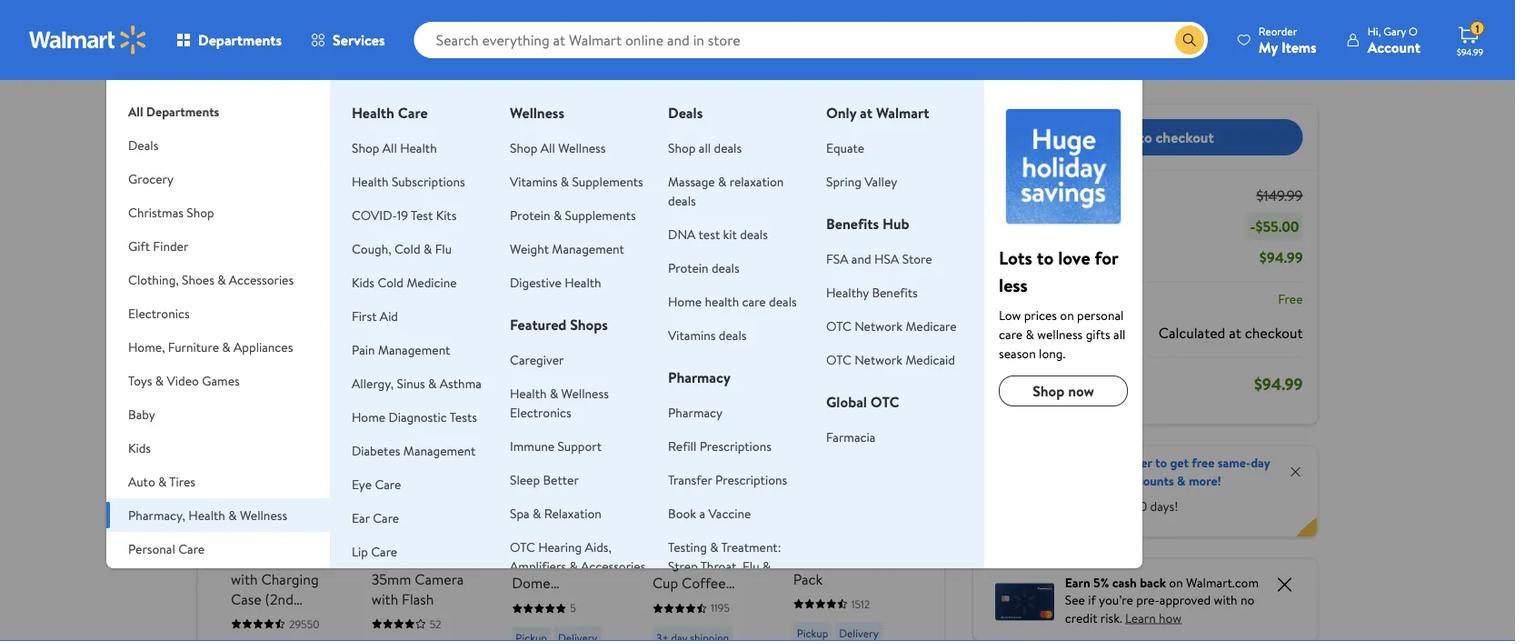 Task type: locate. For each thing, give the bounding box(es) containing it.
to
[[1139, 127, 1153, 147], [1037, 245, 1054, 270], [1156, 454, 1168, 472]]

shop
[[352, 139, 380, 156], [510, 139, 538, 156], [668, 139, 696, 156], [187, 203, 214, 221], [1033, 381, 1065, 401]]

deals right kit on the left
[[740, 225, 768, 243]]

0 vertical spatial cold
[[395, 240, 421, 257]]

2 plan from the top
[[403, 161, 426, 179]]

health inside dropdown button
[[189, 506, 225, 524]]

1 vertical spatial electronics
[[510, 403, 572, 421]]

1 horizontal spatial vitamins
[[668, 326, 716, 344]]

all up grocery
[[128, 102, 143, 120]]

1 vertical spatial $55.00
[[1256, 216, 1300, 236]]

prescriptions up transfer prescriptions
[[700, 437, 772, 455]]

0 horizontal spatial add to cart image
[[381, 452, 403, 474]]

management up allergy, sinus & asthma
[[378, 341, 451, 358]]

now for now $19.88
[[371, 505, 404, 528]]

0 horizontal spatial a
[[508, 109, 513, 124]]

you
[[849, 10, 864, 22]]

$55.00 right the save
[[890, 8, 923, 23]]

1
[[1476, 21, 1480, 36], [866, 213, 871, 230]]

1 horizontal spatial kids
[[352, 273, 375, 291]]

only
[[827, 103, 857, 123]]

by
[[502, 65, 515, 82]]

cough, cold & flu link
[[352, 240, 452, 257]]

item)
[[1059, 186, 1092, 206]]

shop for wellness
[[510, 139, 538, 156]]

& up weight management on the left top of page
[[554, 206, 562, 224]]

1 seller from the left
[[261, 339, 287, 355]]

support
[[558, 437, 602, 455]]

items
[[1282, 37, 1317, 57]]

kits
[[436, 206, 457, 224]]

benefits up "fsa"
[[827, 214, 880, 234]]

management down diagnostic
[[404, 442, 476, 459]]

0 vertical spatial plan
[[403, 132, 426, 150]]

0 vertical spatial checkout
[[1156, 127, 1215, 147]]

0 vertical spatial accessories
[[229, 271, 294, 288]]

1 horizontal spatial all
[[383, 139, 397, 156]]

less left the first
[[318, 295, 344, 318]]

Search search field
[[414, 22, 1208, 58]]

& down shop all wellness 'link'
[[561, 172, 569, 190]]

home health care deals link
[[668, 292, 797, 310]]

gift inside dropdown button
[[128, 237, 150, 255]]

1 horizontal spatial free
[[1192, 454, 1215, 472]]

0 horizontal spatial flu
[[435, 240, 452, 257]]

0 vertical spatial supplements
[[572, 172, 644, 190]]

prescriptions up vaccine
[[716, 471, 788, 488]]

seller for $19.88
[[402, 339, 427, 355]]

best
[[238, 339, 259, 355], [378, 339, 399, 355], [519, 339, 540, 355], [800, 339, 821, 355]]

add to cart image
[[663, 452, 685, 474]]

deals up grocery
[[128, 136, 159, 154]]

shop for health care
[[352, 139, 380, 156]]

services button
[[297, 18, 400, 62]]

1 vertical spatial year
[[377, 161, 400, 179]]

gary
[[1384, 23, 1407, 39]]

& up the throat, on the left bottom of page
[[710, 538, 719, 556]]

equate link
[[827, 139, 865, 156]]

4 best seller from the left
[[800, 339, 849, 355]]

all for wellness
[[541, 139, 555, 156]]

now inside now $19.88 $24.98 onn. reusable 35mm camera with flash
[[371, 505, 404, 528]]

1 vertical spatial 19
[[714, 576, 725, 594]]

for inside banner
[[1114, 497, 1130, 515]]

home down allergy,
[[352, 408, 386, 426]]

1 vertical spatial free
[[1279, 290, 1304, 308]]

2 network from the top
[[855, 351, 903, 368]]

book a vaccine link
[[668, 504, 752, 522]]

1 horizontal spatial deals
[[668, 103, 703, 123]]

immune
[[510, 437, 555, 455]]

seller up allergy, sinus & asthma
[[402, 339, 427, 355]]

care inside lots to love for less low prices on personal care & wellness gifts all season long.
[[999, 325, 1023, 343]]

savings
[[988, 216, 1036, 236]]

close walmart plus section image
[[1289, 464, 1304, 479]]

gift left finder
[[128, 237, 150, 255]]

with inside the see if you're pre-approved with no credit risk.
[[1215, 591, 1238, 609]]

and right "fsa"
[[852, 250, 872, 267]]

0 horizontal spatial accessories
[[229, 271, 294, 288]]

checkout inside button
[[1156, 127, 1215, 147]]

network down healthy benefits link
[[855, 317, 903, 335]]

0 vertical spatial all
[[699, 139, 711, 156]]

0 vertical spatial year
[[377, 132, 400, 150]]

$24.98
[[371, 528, 408, 546]]

reorder
[[1259, 23, 1298, 39]]

best up games
[[238, 339, 259, 355]]

best seller inside now $19.88 group
[[378, 339, 427, 355]]

1 vertical spatial protein
[[668, 259, 709, 276]]

care inside dropdown button
[[178, 540, 205, 557]]

dye
[[534, 612, 559, 632]]

& down prices
[[1026, 325, 1035, 343]]

accessories inside clothing, shoes & accessories dropdown button
[[229, 271, 294, 288]]

2 add button from the left
[[515, 449, 581, 478]]

home for home health care deals
[[668, 292, 702, 310]]

deals up health
[[712, 259, 740, 276]]

to right continue at the top of page
[[1139, 127, 1153, 147]]

1 horizontal spatial flu
[[743, 557, 760, 575]]

featured shops
[[510, 315, 608, 335]]

free down gas
[[1088, 497, 1111, 515]]

0 horizontal spatial free
[[340, 14, 364, 31]]

0 vertical spatial home
[[668, 292, 702, 310]]

crossbody,
[[512, 592, 582, 612]]

wellness inside dropdown button
[[240, 506, 287, 524]]

$94.99 right account
[[1458, 45, 1484, 58]]

toys & video games button
[[106, 364, 330, 397]]

1 vertical spatial supplements
[[565, 206, 636, 224]]

1 best seller from the left
[[238, 339, 287, 355]]

massage & relaxation deals link
[[668, 172, 784, 209]]

plan down option
[[403, 132, 426, 150]]

apple airtag - 4 pack group
[[793, 329, 901, 641]]

health
[[705, 292, 740, 310]]

with for see
[[1215, 591, 1238, 609]]

free up calculated at checkout at the bottom
[[1279, 290, 1304, 308]]

3 best from the left
[[519, 339, 540, 355]]

best inside now $99.00 group
[[238, 339, 259, 355]]

2 add to cart image from the left
[[522, 452, 544, 474]]

checkout right calculated
[[1246, 322, 1304, 342]]

banner
[[974, 446, 1318, 537]]

covid- up cough,
[[352, 206, 397, 224]]

to inside lots to love for less low prices on personal care & wellness gifts all season long.
[[1037, 245, 1054, 270]]

covid- down strep
[[668, 576, 714, 594]]

4 seller from the left
[[824, 339, 849, 355]]

gift down clothing, shoes & accessories
[[220, 295, 248, 318]]

$187.00 group
[[652, 329, 760, 641]]

1 now from the left
[[231, 505, 263, 528]]

0 horizontal spatial electronics
[[128, 304, 190, 322]]

seller for justice
[[543, 339, 568, 355]]

0 horizontal spatial to
[[1037, 245, 1054, 270]]

2 best seller from the left
[[378, 339, 427, 355]]

care up 3-year plan - $11.00
[[398, 103, 428, 123]]

relaxation
[[730, 172, 784, 190]]

best down featured
[[519, 339, 540, 355]]

care right eye
[[375, 475, 401, 493]]

allergy,
[[352, 374, 394, 392]]

now $99.00 group
[[231, 329, 338, 641]]

apple down $129.00
[[231, 548, 267, 568]]

- inside the apple airtag - 4 pack
[[876, 548, 881, 568]]

accessories up 'ideas'
[[229, 271, 294, 288]]

save for later
[[712, 212, 785, 230]]

apple inside the apple airtag - 4 pack
[[793, 548, 830, 568]]

best inside $14.00 group
[[519, 339, 540, 355]]

& left tires
[[158, 472, 167, 490]]

1 vertical spatial deals
[[128, 136, 159, 154]]

1 vertical spatial 1
[[866, 213, 871, 230]]

gifts
[[1086, 325, 1111, 343]]

1 horizontal spatial covid-
[[668, 576, 714, 594]]

1 vertical spatial accessories
[[581, 557, 646, 575]]

kids inside the kids 'dropdown button'
[[128, 439, 151, 457]]

all down time.)
[[541, 139, 555, 156]]

2 horizontal spatial with
[[1215, 591, 1238, 609]]

& down hearing on the bottom left of the page
[[570, 557, 578, 575]]

1 horizontal spatial protein
[[668, 259, 709, 276]]

& right the furniture
[[222, 338, 231, 356]]

0 vertical spatial free
[[340, 14, 364, 31]]

care up $24.98
[[373, 509, 399, 527]]

a inside become a member to get free same-day delivery, gas discounts & more!
[[1098, 454, 1104, 472]]

0 vertical spatial deals
[[668, 103, 703, 123]]

3 add button from the left
[[656, 449, 722, 478]]

$129.00
[[231, 528, 272, 546]]

19 down the throat, on the left bottom of page
[[714, 576, 725, 594]]

protein down dna
[[668, 259, 709, 276]]

best inside apple airtag - 4 pack group
[[800, 339, 821, 355]]

1 year from the top
[[377, 132, 400, 150]]

3 seller from the left
[[543, 339, 568, 355]]

1 vertical spatial $94.99
[[1260, 247, 1304, 267]]

1 horizontal spatial $55.00
[[1256, 216, 1300, 236]]

decrease quantity sony wh-ch720n-noise canceling wireless bluetooth headphones- black, current quantity 1 image
[[822, 214, 836, 229]]

0 horizontal spatial with
[[231, 568, 257, 588]]

1 vertical spatial flu
[[743, 557, 760, 575]]

0 vertical spatial electronics
[[128, 304, 190, 322]]

add inside $187.00 group
[[685, 454, 707, 472]]

0 horizontal spatial home
[[352, 408, 386, 426]]

tie
[[512, 612, 530, 632]]

seller down healthy
[[824, 339, 849, 355]]

2 seller from the left
[[402, 339, 427, 355]]

& left more!
[[1178, 472, 1186, 489]]

4 best from the left
[[800, 339, 821, 355]]

personal
[[1078, 306, 1124, 324]]

best inside now $19.88 group
[[378, 339, 399, 355]]

2 vertical spatial a
[[700, 504, 706, 522]]

with inside now $99.00 $129.00 apple airpods with charging case (2nd generation)
[[231, 568, 257, 588]]

account
[[1368, 37, 1421, 57]]

1 horizontal spatial to
[[1139, 127, 1153, 147]]

management for pain management
[[378, 341, 451, 358]]

1 horizontal spatial day
[[1251, 454, 1271, 472]]

5%
[[1094, 573, 1110, 591]]

and inside '$187.00 keurig k-cafe single serve k- cup coffee maker, latte maker and cappu'
[[695, 612, 718, 632]]

with for now
[[231, 568, 257, 588]]

and right maker
[[695, 612, 718, 632]]

1 right o on the top of page
[[1476, 21, 1480, 36]]

free right get
[[1192, 454, 1215, 472]]

1 horizontal spatial gift
[[220, 295, 248, 318]]

pharmacy, health & wellness button
[[106, 498, 330, 532]]

1 apple from the left
[[231, 548, 267, 568]]

time.)
[[516, 109, 543, 124]]

add inside now $19.88 group
[[403, 454, 426, 472]]

otc
[[827, 317, 852, 335], [827, 351, 852, 368], [871, 392, 900, 412], [510, 538, 535, 556]]

network for medicare
[[855, 317, 903, 335]]

free
[[340, 14, 364, 31], [1279, 290, 1304, 308]]

0 horizontal spatial vitamins
[[510, 172, 558, 190]]

to left love
[[1037, 245, 1054, 270]]

kids up auto
[[128, 439, 151, 457]]

2 horizontal spatial a
[[1098, 454, 1104, 472]]

wellness up support on the bottom left of page
[[562, 384, 609, 402]]

become
[[1050, 454, 1095, 472]]

year for 2-
[[377, 161, 400, 179]]

0 vertical spatial $55.00
[[890, 8, 923, 23]]

vitamins down shop all wellness
[[510, 172, 558, 190]]

video
[[167, 371, 199, 389]]

1 vertical spatial and
[[695, 612, 718, 632]]

3 best seller from the left
[[519, 339, 568, 355]]

0 horizontal spatial all
[[128, 102, 143, 120]]

protein up 'weight'
[[510, 206, 551, 224]]

1 horizontal spatial apple
[[793, 548, 830, 568]]

allstate
[[518, 65, 561, 82]]

1 plan from the top
[[403, 132, 426, 150]]

add to cart image
[[381, 452, 403, 474], [522, 452, 544, 474]]

$99.00
[[267, 505, 315, 528]]

departments inside dropdown button
[[198, 30, 282, 50]]

gift for gift finder
[[128, 237, 150, 255]]

add to cart image inside now $19.88 group
[[381, 452, 403, 474]]

with down personal care dropdown button
[[231, 568, 257, 588]]

add button inside $187.00 group
[[656, 449, 722, 478]]

try walmart+ free for 30 days!
[[1012, 497, 1179, 515]]

0 vertical spatial care
[[743, 292, 766, 310]]

personal care
[[128, 540, 205, 557]]

add to cart image inside $14.00 group
[[522, 452, 544, 474]]

0 horizontal spatial less
[[318, 295, 344, 318]]

to for checkout
[[1139, 127, 1153, 147]]

0 vertical spatial network
[[855, 317, 903, 335]]

2 pharmacy from the top
[[668, 403, 723, 421]]

& inside dropdown button
[[222, 338, 231, 356]]

1 vertical spatial to
[[1037, 245, 1054, 270]]

deals inside the massage & relaxation deals
[[668, 191, 696, 209]]

0 vertical spatial flu
[[435, 240, 452, 257]]

1 vertical spatial a
[[1098, 454, 1104, 472]]

year
[[377, 132, 400, 150], [377, 161, 400, 179]]

0 horizontal spatial at
[[496, 109, 505, 124]]

best seller down 'ideas'
[[238, 339, 287, 355]]

$55.00 down $149.99
[[1256, 216, 1300, 236]]

with left flash on the bottom of the page
[[371, 588, 398, 608]]

& right sinus
[[428, 374, 437, 392]]

0 horizontal spatial apple
[[231, 548, 267, 568]]

1 best from the left
[[238, 339, 259, 355]]

management
[[552, 240, 625, 257], [378, 341, 451, 358], [404, 442, 476, 459]]

to left get
[[1156, 454, 1168, 472]]

1 vertical spatial prescriptions
[[716, 471, 788, 488]]

& right massage
[[718, 172, 727, 190]]

0 horizontal spatial 19
[[397, 206, 408, 224]]

for right 'ideas'
[[292, 295, 314, 318]]

seller down featured shops
[[543, 339, 568, 355]]

now right ear
[[371, 505, 404, 528]]

care right 'lip'
[[371, 542, 398, 560]]

less inside lots to love for less low prices on personal care & wellness gifts all season long.
[[999, 272, 1028, 297]]

protein for protein & supplements
[[510, 206, 551, 224]]

accessories down aids,
[[581, 557, 646, 575]]

kids for kids cold medicine
[[352, 273, 375, 291]]

0 horizontal spatial and
[[695, 612, 718, 632]]

1 horizontal spatial add to cart image
[[522, 452, 544, 474]]

2 now from the left
[[371, 505, 404, 528]]

protein for protein deals
[[668, 259, 709, 276]]

2 vertical spatial management
[[404, 442, 476, 459]]

auto & tires button
[[106, 465, 330, 498]]

seller inside $14.00 group
[[543, 339, 568, 355]]

on right back
[[1170, 573, 1184, 591]]

management for weight management
[[552, 240, 625, 257]]

vitamins down health
[[668, 326, 716, 344]]

19 left test
[[397, 206, 408, 224]]

0 horizontal spatial deals
[[128, 136, 159, 154]]

walmart plus image
[[988, 464, 1043, 483]]

1 pharmacy from the top
[[668, 367, 731, 387]]

0 vertical spatial covid-
[[352, 206, 397, 224]]

health inside health & wellness electronics
[[510, 384, 547, 402]]

o
[[1409, 23, 1418, 39]]

& up medicine
[[424, 240, 432, 257]]

book
[[668, 504, 697, 522]]

learn
[[1126, 609, 1156, 627]]

best seller up global
[[800, 339, 849, 355]]

1 vertical spatial pharmacy
[[668, 403, 723, 421]]

cough,
[[352, 240, 392, 257]]

for inside lots to love for less low prices on personal care & wellness gifts all season long.
[[1095, 245, 1119, 270]]

shop now link
[[999, 376, 1129, 406]]

0 horizontal spatial protein
[[510, 206, 551, 224]]

diabetes
[[352, 442, 401, 459]]

strep
[[668, 557, 698, 575]]

seller inside now $19.88 group
[[402, 339, 427, 355]]

0 vertical spatial on
[[1061, 306, 1075, 324]]

add button inside now $19.88 group
[[374, 449, 441, 478]]

1 vertical spatial covid-
[[668, 576, 714, 594]]

credit
[[1066, 609, 1098, 627]]

4
[[885, 548, 894, 568]]

home,
[[128, 338, 165, 356]]

add button for $14.00
[[515, 449, 581, 478]]

cash
[[1113, 573, 1137, 591]]

deals up shop all deals
[[668, 103, 703, 123]]

1 vertical spatial gift
[[220, 295, 248, 318]]

day left "close walmart plus section" icon on the right bottom of page
[[1251, 454, 1271, 472]]

1 add to cart image from the left
[[381, 452, 403, 474]]

gift ideas for less
[[220, 295, 344, 318]]

learn how link
[[1126, 609, 1182, 627]]

digestive health
[[510, 273, 602, 291]]

1 horizontal spatial add button
[[515, 449, 581, 478]]

1 horizontal spatial less
[[999, 272, 1028, 297]]

mini
[[552, 552, 579, 572]]

all right gifts
[[1114, 325, 1126, 343]]

deals down massage
[[668, 191, 696, 209]]

best seller inside $14.00 group
[[519, 339, 568, 355]]

best seller inside now $99.00 group
[[238, 339, 287, 355]]

shop all health
[[352, 139, 437, 156]]

best seller for $19.88
[[378, 339, 427, 355]]

at right calculated
[[1230, 322, 1242, 342]]

otc inside otc hearing aids, amplifiers & accessories
[[510, 538, 535, 556]]

0 horizontal spatial on
[[1061, 306, 1075, 324]]

capital one credit card image
[[996, 580, 1055, 620]]

walmart image
[[29, 25, 147, 55]]

0 vertical spatial management
[[552, 240, 625, 257]]

seller inside now $99.00 group
[[261, 339, 287, 355]]

treatment:
[[722, 538, 782, 556]]

1 horizontal spatial k-
[[733, 552, 747, 572]]

electronics down clothing,
[[128, 304, 190, 322]]

to inside continue to checkout button
[[1139, 127, 1153, 147]]

0 horizontal spatial now
[[231, 505, 263, 528]]

& inside lots to love for less low prices on personal care & wellness gifts all season long.
[[1026, 325, 1035, 343]]

best seller for $99.00
[[238, 339, 287, 355]]

walmart up details
[[364, 65, 410, 82]]

1 vertical spatial plan
[[403, 161, 426, 179]]

cup
[[652, 572, 678, 592]]

2 horizontal spatial add button
[[656, 449, 722, 478]]

maker
[[652, 612, 692, 632]]

2 apple from the left
[[793, 548, 830, 568]]

camera
[[414, 568, 464, 588]]

flu down kits
[[435, 240, 452, 257]]

a right book
[[700, 504, 706, 522]]

1 vertical spatial walmart
[[877, 103, 930, 123]]

care right health
[[743, 292, 766, 310]]

2 year from the top
[[377, 161, 400, 179]]

calculated
[[1159, 322, 1226, 342]]

for right kit on the left
[[740, 212, 756, 230]]

add inside $14.00 group
[[544, 454, 567, 472]]

kids cold medicine
[[352, 273, 457, 291]]

otc for otc hearing aids, amplifiers & accessories
[[510, 538, 535, 556]]

3-Year plan - $11.00 checkbox
[[339, 133, 355, 150]]

1 network from the top
[[855, 317, 903, 335]]

now inside now $99.00 $129.00 apple airpods with charging case (2nd generation)
[[231, 505, 263, 528]]

day left returns
[[387, 14, 406, 31]]

2 best from the left
[[378, 339, 399, 355]]

plan for $8.00
[[403, 161, 426, 179]]

wellness up $129.00
[[240, 506, 287, 524]]

gift for gift ideas for less
[[220, 295, 248, 318]]

seller down 'ideas'
[[261, 339, 287, 355]]

0 vertical spatial departments
[[198, 30, 282, 50]]

pharmacy up the pharmacy 'link'
[[668, 367, 731, 387]]

caregiver link
[[510, 351, 564, 368]]

otc up global
[[827, 351, 852, 368]]

add button inside $14.00 group
[[515, 449, 581, 478]]

hub
[[883, 214, 910, 234]]

gift finder
[[128, 237, 189, 255]]

1 horizontal spatial a
[[700, 504, 706, 522]]

1 add button from the left
[[374, 449, 441, 478]]

0 horizontal spatial 1
[[866, 213, 871, 230]]

all for health care
[[383, 139, 397, 156]]

1 vertical spatial vitamins
[[668, 326, 716, 344]]

accessories
[[229, 271, 294, 288], [581, 557, 646, 575]]

departments up all departments link
[[198, 30, 282, 50]]

first
[[352, 307, 377, 325]]

pharmacy up the refill at the bottom left of the page
[[668, 403, 723, 421]]

healthy
[[827, 283, 869, 301]]

immune support link
[[510, 437, 602, 455]]

year down one
[[377, 132, 400, 150]]

back
[[1141, 573, 1167, 591]]

0 horizontal spatial add button
[[374, 449, 441, 478]]

a inside view details (only one option can be selected at a time.)
[[508, 109, 513, 124]]

supplements up protein & supplements
[[572, 172, 644, 190]]

now up personal care dropdown button
[[231, 505, 263, 528]]

at right only
[[860, 103, 873, 123]]

1 horizontal spatial at
[[860, 103, 873, 123]]

care down the pharmacy, health & wellness
[[178, 540, 205, 557]]

2 horizontal spatial to
[[1156, 454, 1168, 472]]

0 vertical spatial walmart
[[364, 65, 410, 82]]

book a vaccine
[[668, 504, 752, 522]]



Task type: describe. For each thing, give the bounding box(es) containing it.
continue
[[1077, 127, 1136, 147]]

2 vertical spatial $94.99
[[1255, 372, 1304, 395]]

electronics inside dropdown button
[[128, 304, 190, 322]]

add to cart image for now
[[381, 452, 403, 474]]

prices
[[1025, 306, 1058, 324]]

best for $99.00
[[238, 339, 259, 355]]

vitamins for vitamins & supplements
[[510, 172, 558, 190]]

more!
[[1189, 472, 1222, 489]]

discounts
[[1122, 472, 1175, 489]]

wellness down allstate
[[510, 103, 565, 123]]

for inside button
[[740, 212, 756, 230]]

0 vertical spatial $94.99
[[1458, 45, 1484, 58]]

free for free 30-day returns
[[340, 14, 364, 31]]

best for $19.88
[[378, 339, 399, 355]]

deals up the massage & relaxation deals
[[714, 139, 742, 156]]

home, furniture & appliances
[[128, 338, 293, 356]]

wellness
[[1038, 325, 1083, 343]]

sleep better link
[[510, 471, 579, 488]]

& inside health & wellness electronics
[[550, 384, 559, 402]]

with inside now $19.88 $24.98 onn. reusable 35mm camera with flash
[[371, 588, 398, 608]]

services
[[333, 30, 385, 50]]

lots
[[999, 245, 1033, 270]]

0 vertical spatial day
[[387, 14, 406, 31]]

care for health care
[[398, 103, 428, 123]]

Walmart Site-Wide search field
[[414, 22, 1208, 58]]

$14.00
[[512, 505, 559, 528]]

vitamins deals
[[668, 326, 747, 344]]

shop all deals link
[[668, 139, 742, 156]]

0 vertical spatial 19
[[397, 206, 408, 224]]

covid- inside testing & treatment: strep throat, flu & covid-19
[[668, 576, 714, 594]]

add to cart image for $14.00
[[522, 452, 544, 474]]

best seller for justice
[[519, 339, 568, 355]]

home health care deals
[[668, 292, 797, 310]]

deals down home health care deals
[[719, 326, 747, 344]]

flu inside testing & treatment: strep throat, flu & covid-19
[[743, 557, 760, 575]]

kids for kids
[[128, 439, 151, 457]]

0 horizontal spatial care
[[743, 292, 766, 310]]

save
[[712, 212, 737, 230]]

first aid
[[352, 307, 398, 325]]

a for book a vaccine
[[700, 504, 706, 522]]

eye care link
[[352, 475, 401, 493]]

shop inside 'dropdown button'
[[187, 203, 214, 221]]

plan
[[475, 65, 499, 82]]

become a member to get free same-day delivery, gas discounts & more!
[[1050, 454, 1271, 489]]

care for personal care
[[178, 540, 205, 557]]

& right toys
[[155, 371, 164, 389]]

wellness inside health & wellness electronics
[[562, 384, 609, 402]]

seller for $99.00
[[261, 339, 287, 355]]

on inside lots to love for less low prices on personal care & wellness gifts all season long.
[[1061, 306, 1075, 324]]

3-year plan - $11.00
[[366, 132, 469, 150]]

at for only
[[860, 103, 873, 123]]

network for medicaid
[[855, 351, 903, 368]]

all inside lots to love for less low prices on personal care & wellness gifts all season long.
[[1114, 325, 1126, 343]]

digestive
[[510, 273, 562, 291]]

now $19.88 group
[[371, 329, 479, 641]]

spring
[[827, 172, 862, 190]]

care for lip care
[[371, 542, 398, 560]]

weight management link
[[510, 240, 625, 257]]

increase quantity sony wh-ch720n-noise canceling wireless bluetooth headphones- black, current quantity 1 image
[[900, 214, 915, 229]]

deals right health
[[769, 292, 797, 310]]

protein & supplements
[[510, 206, 636, 224]]

see if you're pre-approved with no credit risk.
[[1066, 591, 1255, 627]]

all departments
[[128, 102, 220, 120]]

sleep better
[[510, 471, 579, 488]]

2-Year plan - $8.00 checkbox
[[339, 162, 355, 179]]

medicine
[[407, 273, 457, 291]]

coffee
[[682, 572, 726, 592]]

lip care link
[[352, 542, 398, 560]]

pain
[[352, 341, 375, 358]]

add button for now
[[374, 449, 441, 478]]

seller inside apple airtag - 4 pack group
[[824, 339, 849, 355]]

Try Walmart+ free for 30 days! checkbox
[[988, 498, 1005, 514]]

& right spa
[[533, 504, 541, 522]]

supplements for vitamins & supplements
[[572, 172, 644, 190]]

1 horizontal spatial on
[[1170, 573, 1184, 591]]

$11.00
[[437, 132, 469, 150]]

1 horizontal spatial 1
[[1476, 21, 1480, 36]]

checkout for continue to checkout
[[1156, 127, 1215, 147]]

electronics inside health & wellness electronics
[[510, 403, 572, 421]]

otc for otc network medicaid
[[827, 351, 852, 368]]

sony wh-ch720n-noise canceling wireless bluetooth headphones- black, with add-on services, 1 in cart image
[[220, 0, 307, 51]]

ear
[[352, 509, 370, 527]]

otc right global
[[871, 392, 900, 412]]

lip
[[352, 542, 368, 560]]

option
[[387, 109, 418, 124]]

subtotal (1 item)
[[988, 186, 1092, 206]]

at inside view details (only one option can be selected at a time.)
[[496, 109, 505, 124]]

$14.00 group
[[512, 329, 620, 641]]

auto
[[128, 472, 155, 490]]

weight
[[510, 240, 549, 257]]

wellness up vitamins & supplements link
[[559, 139, 606, 156]]

otc network medicaid
[[827, 351, 956, 368]]

0 horizontal spatial walmart
[[364, 65, 410, 82]]

low
[[999, 306, 1022, 324]]

hi, gary o account
[[1368, 23, 1421, 57]]

eye
[[352, 475, 372, 493]]

day inside become a member to get free same-day delivery, gas discounts & more!
[[1251, 454, 1271, 472]]

checkout for calculated at checkout
[[1246, 322, 1304, 342]]

view details button
[[338, 86, 404, 104]]

pain management
[[352, 341, 451, 358]]

otc for otc network medicare
[[827, 317, 852, 335]]

shop all health link
[[352, 139, 437, 156]]

& inside become a member to get free same-day delivery, gas discounts & more!
[[1178, 472, 1186, 489]]

$8.00
[[437, 161, 468, 179]]

supplements for protein & supplements
[[565, 206, 636, 224]]

furniture
[[168, 338, 219, 356]]

search icon image
[[1183, 33, 1198, 47]]

same-
[[1218, 454, 1251, 472]]

shop for deals
[[668, 139, 696, 156]]

cold for &
[[395, 240, 421, 257]]

best seller inside apple airtag - 4 pack group
[[800, 339, 849, 355]]

selected
[[454, 109, 494, 124]]

reorder my items
[[1259, 23, 1317, 57]]

dna test kit deals link
[[668, 225, 768, 243]]

dome
[[512, 572, 550, 592]]

prescriptions for transfer prescriptions
[[716, 471, 788, 488]]

estimated total
[[988, 374, 1086, 394]]

& up $129.00
[[228, 506, 237, 524]]

best for justice
[[519, 339, 540, 355]]

cold for medicine
[[378, 273, 404, 291]]

& right shoes
[[218, 271, 226, 288]]

$14.00 justice girls micro mini dome crossbody, pink tie dye
[[512, 505, 612, 632]]

apple inside now $99.00 $129.00 apple airpods with charging case (2nd generation)
[[231, 548, 267, 568]]

global otc
[[827, 392, 900, 412]]

to for love
[[1037, 245, 1054, 270]]

at for calculated
[[1230, 322, 1242, 342]]

deals inside dropdown button
[[128, 136, 159, 154]]

shoes
[[182, 271, 214, 288]]

a for become a member to get free same-day delivery, gas discounts & more!
[[1098, 454, 1104, 472]]

charging
[[261, 568, 318, 588]]

ideas
[[252, 295, 289, 318]]

pharmacy, health & wellness
[[128, 506, 287, 524]]

pharmacy, health & wellness image
[[999, 102, 1129, 231]]

0 vertical spatial and
[[852, 250, 872, 267]]

management for diabetes management
[[404, 442, 476, 459]]

featured
[[510, 315, 567, 335]]

19 inside testing & treatment: strep throat, flu & covid-19
[[714, 576, 725, 594]]

lip care
[[352, 542, 398, 560]]

care for eye care
[[375, 475, 401, 493]]

0 horizontal spatial $55.00
[[890, 8, 923, 23]]

aid
[[380, 307, 398, 325]]

accessories inside otc hearing aids, amplifiers & accessories
[[581, 557, 646, 575]]

fsa and hsa store link
[[827, 250, 933, 267]]

prescriptions for refill prescriptions
[[700, 437, 772, 455]]

vitamins for vitamins deals
[[668, 326, 716, 344]]

tires
[[169, 472, 196, 490]]

home diagnostic tests
[[352, 408, 477, 426]]

add button for $187.00
[[656, 449, 722, 478]]

baby button
[[106, 397, 330, 431]]

to inside become a member to get free same-day delivery, gas discounts & more!
[[1156, 454, 1168, 472]]

banner containing become a member to get free same-day delivery, gas discounts & more!
[[974, 446, 1318, 537]]

free inside become a member to get free same-day delivery, gas discounts & more!
[[1192, 454, 1215, 472]]

& inside the massage & relaxation deals
[[718, 172, 727, 190]]

finder
[[153, 237, 189, 255]]

0 horizontal spatial all
[[699, 139, 711, 156]]

serve
[[694, 552, 730, 572]]

protein deals
[[668, 259, 740, 276]]

dismiss capital one banner image
[[1275, 573, 1296, 595]]

1 vertical spatial benefits
[[872, 283, 918, 301]]

weight management
[[510, 240, 625, 257]]

next slide for horizontalscrollerrecommendations list image
[[865, 398, 908, 442]]

now for now $99.00
[[231, 505, 263, 528]]

year for 3-
[[377, 132, 400, 150]]

$187.00 keurig k-cafe single serve k- cup coffee maker, latte maker and cappu
[[652, 505, 747, 641]]

continue to checkout button
[[988, 119, 1304, 156]]

kids cold medicine link
[[352, 273, 457, 291]]

season
[[999, 344, 1036, 362]]

care for ear care
[[373, 509, 399, 527]]

0 horizontal spatial free
[[1088, 497, 1111, 515]]

remove button
[[624, 207, 682, 236]]

taxes
[[988, 322, 1023, 342]]

eye care
[[352, 475, 401, 493]]

earn
[[1066, 573, 1091, 591]]

learn how
[[1126, 609, 1182, 627]]

fsa
[[827, 250, 849, 267]]

home for home diagnostic tests
[[352, 408, 386, 426]]

clothing, shoes & accessories button
[[106, 263, 330, 296]]

free for free
[[1279, 290, 1304, 308]]

view
[[338, 86, 365, 104]]

caregiver
[[510, 351, 564, 368]]

1 vertical spatial departments
[[146, 102, 220, 120]]

one
[[367, 109, 384, 124]]

plan for $11.00
[[403, 132, 426, 150]]

transfer prescriptions
[[668, 471, 788, 488]]

healthy benefits link
[[827, 283, 918, 301]]

walmart+
[[1031, 497, 1085, 515]]

& down treatment: at the bottom
[[763, 557, 771, 575]]

& inside otc hearing aids, amplifiers & accessories
[[570, 557, 578, 575]]

1 horizontal spatial walmart
[[877, 103, 930, 123]]

0 vertical spatial benefits
[[827, 214, 880, 234]]

case
[[231, 588, 261, 608]]

subtotal
[[988, 186, 1042, 206]]

0 horizontal spatial k-
[[696, 532, 710, 552]]



Task type: vqa. For each thing, say whether or not it's contained in the screenshot.
top Monroe,
no



